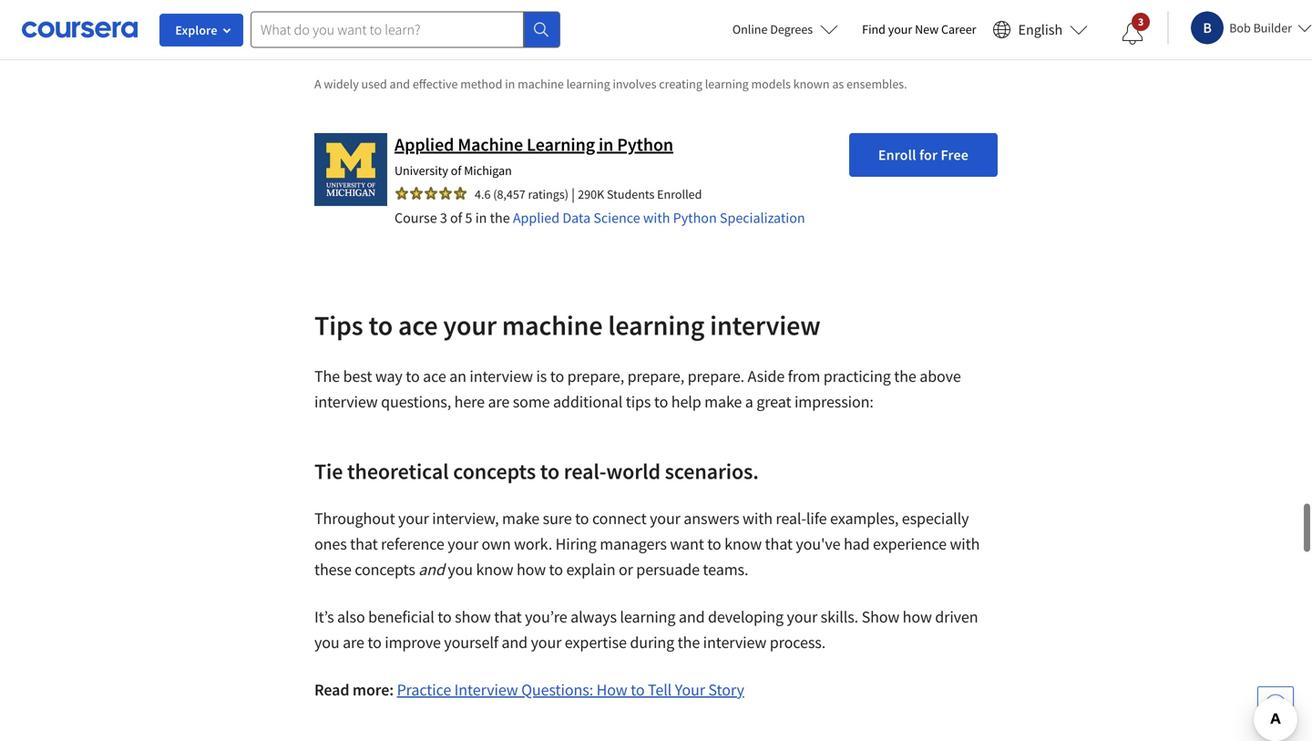 Task type: describe. For each thing, give the bounding box(es) containing it.
machine
[[458, 133, 523, 156]]

0 horizontal spatial real-
[[564, 457, 607, 485]]

explore button
[[160, 14, 243, 46]]

throughout
[[314, 508, 395, 528]]

enroll for free
[[878, 146, 969, 164]]

these
[[314, 559, 352, 579]]

your down you're
[[531, 632, 562, 652]]

applied machine learning in python link
[[395, 133, 674, 156]]

online
[[733, 21, 768, 37]]

university of michigan link
[[395, 162, 512, 178]]

improve
[[385, 632, 441, 652]]

interview up aside on the right of page
[[710, 308, 821, 342]]

during
[[630, 632, 675, 652]]

ace inside the best way to ace an interview is to prepare, prepare, prepare. aside from practicing the  above interview questions, here are some additional tips to help make a great impression:
[[423, 366, 446, 386]]

university of michigan image
[[314, 133, 387, 206]]

michigan
[[464, 162, 512, 178]]

widely
[[324, 75, 359, 92]]

prepare.
[[688, 366, 745, 386]]

best
[[343, 366, 372, 386]]

developing
[[708, 606, 784, 627]]

aside
[[748, 366, 785, 386]]

show
[[862, 606, 900, 627]]

experience
[[873, 533, 947, 554]]

your right find
[[888, 21, 913, 37]]

1 filled star image from the left
[[409, 186, 424, 200]]

own
[[482, 533, 511, 554]]

an
[[449, 366, 467, 386]]

some
[[513, 391, 550, 412]]

practicing
[[824, 366, 891, 386]]

practice interview questions: how to tell your story link
[[397, 679, 744, 700]]

explore
[[175, 22, 218, 38]]

tie
[[314, 457, 343, 485]]

your up the reference
[[398, 508, 429, 528]]

that inside it's also beneficial to show that you're always learning and developing your skills. show how driven you are to improve yourself and your expertise during the interview process.
[[494, 606, 522, 627]]

interview down best
[[314, 391, 378, 412]]

want
[[670, 533, 704, 554]]

managers
[[600, 533, 667, 554]]

sure
[[543, 508, 572, 528]]

1 vertical spatial machine
[[502, 308, 603, 342]]

here
[[454, 391, 485, 412]]

a
[[745, 391, 754, 412]]

more:
[[353, 679, 394, 700]]

way
[[375, 366, 403, 386]]

tips
[[626, 391, 651, 412]]

ones
[[314, 533, 347, 554]]

and you know how to explain or persuade teams.
[[419, 559, 749, 579]]

concepts inside throughout your interview, make sure to connect your answers with real-life examples, especially ones that reference your own work. hiring managers want to know that you've had experience with these concepts
[[355, 559, 415, 579]]

with for science
[[643, 208, 670, 227]]

and down the reference
[[419, 559, 445, 579]]

your up process.
[[787, 606, 818, 627]]

involves
[[613, 75, 657, 92]]

it's also beneficial to show that you're always learning and developing your skills. show how driven you are to improve yourself and your expertise during the interview process.
[[314, 606, 978, 652]]

also
[[337, 606, 365, 627]]

how
[[597, 679, 628, 700]]

0 vertical spatial machine
[[518, 75, 564, 92]]

impression:
[[795, 391, 874, 412]]

a widely used and effective method in machine learning involves creating learning models known as ensembles.
[[314, 75, 908, 92]]

data
[[563, 208, 591, 227]]

throughout your interview, make sure to connect your answers with real-life examples, especially ones that reference your own work. hiring managers want to know that you've had experience with these concepts
[[314, 508, 980, 579]]

scenarios.
[[665, 457, 759, 485]]

0 vertical spatial concepts
[[453, 457, 536, 485]]

for
[[920, 146, 938, 164]]

2 vertical spatial with
[[950, 533, 980, 554]]

tips
[[314, 308, 363, 342]]

your down interview,
[[448, 533, 478, 554]]

coursera image
[[22, 15, 138, 44]]

and down persuade on the bottom of the page
[[679, 606, 705, 627]]

show notifications image
[[1122, 23, 1144, 45]]

2 filled star image from the left
[[438, 186, 453, 200]]

great
[[757, 391, 792, 412]]

interview up some
[[470, 366, 533, 386]]

specialization
[[720, 208, 805, 227]]

english
[[1019, 21, 1063, 39]]

interview
[[455, 679, 518, 700]]

online degrees button
[[718, 9, 853, 49]]

tie theoretical concepts to real-world scenarios.
[[314, 457, 759, 485]]

applied machine learning in python university of michigan
[[395, 133, 674, 178]]

above
[[920, 366, 961, 386]]

persuade
[[636, 559, 700, 579]]

science
[[594, 208, 640, 227]]

english button
[[986, 0, 1096, 59]]

had
[[844, 533, 870, 554]]

2 vertical spatial in
[[475, 208, 487, 227]]

examples,
[[830, 508, 899, 528]]

known
[[794, 75, 830, 92]]

3 button
[[1108, 12, 1159, 56]]

work.
[[514, 533, 552, 554]]

applied inside applied machine learning in python university of michigan
[[395, 133, 454, 156]]

process.
[[770, 632, 826, 652]]

2 filled star image from the left
[[424, 186, 438, 200]]

the best way to ace an interview is to prepare, prepare, prepare. aside from practicing the  above interview questions, here are some additional tips to help make a great impression:
[[314, 366, 961, 412]]

you're
[[525, 606, 567, 627]]

life
[[807, 508, 827, 528]]

1 vertical spatial applied
[[513, 208, 560, 227]]

(8,457
[[493, 186, 526, 202]]

enroll for free button
[[849, 133, 998, 177]]

bob
[[1230, 20, 1251, 36]]

read
[[314, 679, 349, 700]]



Task type: vqa. For each thing, say whether or not it's contained in the screenshot.
THIS at top right
no



Task type: locate. For each thing, give the bounding box(es) containing it.
make
[[705, 391, 742, 412], [502, 508, 540, 528]]

your up want
[[650, 508, 681, 528]]

and right "used" on the top
[[390, 75, 410, 92]]

of
[[451, 162, 462, 178], [450, 208, 462, 227]]

new
[[915, 21, 939, 37]]

|
[[572, 185, 575, 203]]

0 horizontal spatial know
[[476, 559, 514, 579]]

help
[[672, 391, 702, 412]]

of inside applied machine learning in python university of michigan
[[451, 162, 462, 178]]

how right show
[[903, 606, 932, 627]]

0 vertical spatial with
[[643, 208, 670, 227]]

0 vertical spatial make
[[705, 391, 742, 412]]

and
[[390, 75, 410, 92], [419, 559, 445, 579], [679, 606, 705, 627], [502, 632, 528, 652]]

0 vertical spatial of
[[451, 162, 462, 178]]

interview
[[710, 308, 821, 342], [470, 366, 533, 386], [314, 391, 378, 412], [703, 632, 767, 652]]

builder
[[1254, 20, 1292, 36]]

ace
[[398, 308, 438, 342], [423, 366, 446, 386]]

the inside it's also beneficial to show that you're always learning and developing your skills. show how driven you are to improve yourself and your expertise during the interview process.
[[678, 632, 700, 652]]

of up half-filled star image
[[451, 162, 462, 178]]

how down work.
[[517, 559, 546, 579]]

What do you want to learn? text field
[[251, 11, 524, 48]]

ace left an
[[423, 366, 446, 386]]

0 vertical spatial in
[[505, 75, 515, 92]]

enrolled
[[657, 186, 702, 202]]

with down enrolled
[[643, 208, 670, 227]]

1 vertical spatial know
[[476, 559, 514, 579]]

filled star image
[[395, 186, 409, 200], [438, 186, 453, 200]]

effective
[[413, 75, 458, 92]]

1 vertical spatial with
[[743, 508, 773, 528]]

1 horizontal spatial make
[[705, 391, 742, 412]]

course 3 of 5 in the applied data science with python specialization
[[395, 208, 805, 227]]

1 horizontal spatial concepts
[[453, 457, 536, 485]]

prepare, up tips
[[628, 366, 685, 386]]

2 horizontal spatial the
[[894, 366, 917, 386]]

1 horizontal spatial how
[[903, 606, 932, 627]]

1 filled star image from the left
[[395, 186, 409, 200]]

with right answers
[[743, 508, 773, 528]]

learning up during on the bottom of page
[[620, 606, 676, 627]]

0 horizontal spatial make
[[502, 508, 540, 528]]

as
[[832, 75, 844, 92]]

in right learning
[[599, 133, 614, 156]]

to
[[369, 308, 393, 342], [406, 366, 420, 386], [550, 366, 564, 386], [654, 391, 668, 412], [540, 457, 560, 485], [575, 508, 589, 528], [707, 533, 721, 554], [549, 559, 563, 579], [438, 606, 452, 627], [368, 632, 382, 652], [631, 679, 645, 700]]

real- up you've
[[776, 508, 807, 528]]

you down it's
[[314, 632, 340, 652]]

0 horizontal spatial that
[[350, 533, 378, 554]]

university
[[395, 162, 448, 178]]

2 horizontal spatial with
[[950, 533, 980, 554]]

practice
[[397, 679, 451, 700]]

0 horizontal spatial how
[[517, 559, 546, 579]]

and down you're
[[502, 632, 528, 652]]

0 horizontal spatial applied
[[395, 133, 454, 156]]

in inside applied machine learning in python university of michigan
[[599, 133, 614, 156]]

additional
[[553, 391, 623, 412]]

2 horizontal spatial in
[[599, 133, 614, 156]]

concepts up interview,
[[453, 457, 536, 485]]

that left you've
[[765, 533, 793, 554]]

tips to ace your machine learning interview
[[314, 308, 821, 342]]

interview inside it's also beneficial to show that you're always learning and developing your skills. show how driven you are to improve yourself and your expertise during the interview process.
[[703, 632, 767, 652]]

1 horizontal spatial real-
[[776, 508, 807, 528]]

especially
[[902, 508, 969, 528]]

applied up university
[[395, 133, 454, 156]]

how inside it's also beneficial to show that you're always learning and developing your skills. show how driven you are to improve yourself and your expertise during the interview process.
[[903, 606, 932, 627]]

0 horizontal spatial you
[[314, 632, 340, 652]]

ace up "way"
[[398, 308, 438, 342]]

or
[[619, 559, 633, 579]]

0 vertical spatial know
[[725, 533, 762, 554]]

enroll
[[878, 146, 917, 164]]

0 vertical spatial you
[[448, 559, 473, 579]]

real- up sure
[[564, 457, 607, 485]]

real- inside throughout your interview, make sure to connect your answers with real-life examples, especially ones that reference your own work. hiring managers want to know that you've had experience with these concepts
[[776, 508, 807, 528]]

learning
[[567, 75, 610, 92], [705, 75, 749, 92], [608, 308, 705, 342], [620, 606, 676, 627]]

0 horizontal spatial the
[[490, 208, 510, 227]]

degrees
[[770, 21, 813, 37]]

how
[[517, 559, 546, 579], [903, 606, 932, 627]]

prepare, up additional
[[568, 366, 624, 386]]

course
[[395, 208, 437, 227]]

know up teams.
[[725, 533, 762, 554]]

0 vertical spatial the
[[490, 208, 510, 227]]

2 horizontal spatial that
[[765, 533, 793, 554]]

5
[[465, 208, 473, 227]]

1 horizontal spatial are
[[488, 391, 510, 412]]

skills.
[[821, 606, 859, 627]]

0 horizontal spatial are
[[343, 632, 364, 652]]

0 horizontal spatial 3
[[440, 208, 447, 227]]

the right during on the bottom of page
[[678, 632, 700, 652]]

0 vertical spatial real-
[[564, 457, 607, 485]]

with for answers
[[743, 508, 773, 528]]

in right the 5
[[475, 208, 487, 227]]

1 vertical spatial are
[[343, 632, 364, 652]]

1 vertical spatial how
[[903, 606, 932, 627]]

explain
[[566, 559, 616, 579]]

that down throughout
[[350, 533, 378, 554]]

filled star image up course
[[395, 186, 409, 200]]

0 horizontal spatial in
[[475, 208, 487, 227]]

0 horizontal spatial filled star image
[[395, 186, 409, 200]]

3 left b
[[1138, 15, 1144, 29]]

used
[[361, 75, 387, 92]]

beneficial
[[368, 606, 435, 627]]

applied down ratings)
[[513, 208, 560, 227]]

python down enrolled
[[673, 208, 717, 227]]

your
[[888, 21, 913, 37], [443, 308, 497, 342], [398, 508, 429, 528], [650, 508, 681, 528], [448, 533, 478, 554], [787, 606, 818, 627], [531, 632, 562, 652]]

are right here
[[488, 391, 510, 412]]

half-filled star image
[[453, 186, 468, 200]]

bob builder
[[1230, 20, 1292, 36]]

ensembles.
[[847, 75, 908, 92]]

0 horizontal spatial concepts
[[355, 559, 415, 579]]

1 horizontal spatial in
[[505, 75, 515, 92]]

1 horizontal spatial that
[[494, 606, 522, 627]]

find your new career link
[[853, 18, 986, 41]]

are inside it's also beneficial to show that you're always learning and developing your skills. show how driven you are to improve yourself and your expertise during the interview process.
[[343, 632, 364, 652]]

make inside the best way to ace an interview is to prepare, prepare, prepare. aside from practicing the  above interview questions, here are some additional tips to help make a great impression:
[[705, 391, 742, 412]]

0 vertical spatial applied
[[395, 133, 454, 156]]

1 horizontal spatial filled star image
[[438, 186, 453, 200]]

the inside the best way to ace an interview is to prepare, prepare, prepare. aside from practicing the  above interview questions, here are some additional tips to help make a great impression:
[[894, 366, 917, 386]]

0 vertical spatial python
[[617, 133, 674, 156]]

driven
[[935, 606, 978, 627]]

of left the 5
[[450, 208, 462, 227]]

1 vertical spatial concepts
[[355, 559, 415, 579]]

teams.
[[703, 559, 749, 579]]

help center image
[[1265, 694, 1287, 715]]

find
[[862, 21, 886, 37]]

make up work.
[[502, 508, 540, 528]]

you've
[[796, 533, 841, 554]]

video placeholder image
[[314, 0, 998, 48]]

1 horizontal spatial 3
[[1138, 15, 1144, 29]]

0 vertical spatial are
[[488, 391, 510, 412]]

None search field
[[251, 11, 561, 48]]

know inside throughout your interview, make sure to connect your answers with real-life examples, especially ones that reference your own work. hiring managers want to know that you've had experience with these concepts
[[725, 533, 762, 554]]

learning left involves
[[567, 75, 610, 92]]

hiring
[[556, 533, 597, 554]]

know
[[725, 533, 762, 554], [476, 559, 514, 579]]

3 inside dropdown button
[[1138, 15, 1144, 29]]

that right show
[[494, 606, 522, 627]]

it's
[[314, 606, 334, 627]]

read more: practice interview questions: how to tell your story
[[314, 679, 744, 700]]

reference
[[381, 533, 445, 554]]

models
[[752, 75, 791, 92]]

the down (8,457
[[490, 208, 510, 227]]

yourself
[[444, 632, 499, 652]]

interview,
[[432, 508, 499, 528]]

your
[[675, 679, 705, 700]]

in right method
[[505, 75, 515, 92]]

1 prepare, from the left
[[568, 366, 624, 386]]

make left a
[[705, 391, 742, 412]]

machine up is
[[502, 308, 603, 342]]

the left above
[[894, 366, 917, 386]]

free
[[941, 146, 969, 164]]

ratings)
[[528, 186, 569, 202]]

students
[[607, 186, 655, 202]]

0 vertical spatial how
[[517, 559, 546, 579]]

world
[[607, 457, 661, 485]]

with down especially
[[950, 533, 980, 554]]

1 vertical spatial real-
[[776, 508, 807, 528]]

expertise
[[565, 632, 627, 652]]

1 vertical spatial in
[[599, 133, 614, 156]]

python inside applied machine learning in python university of michigan
[[617, 133, 674, 156]]

2 prepare, from the left
[[628, 366, 685, 386]]

make inside throughout your interview, make sure to connect your answers with real-life examples, especially ones that reference your own work. hiring managers want to know that you've had experience with these concepts
[[502, 508, 540, 528]]

online degrees
[[733, 21, 813, 37]]

1 vertical spatial python
[[673, 208, 717, 227]]

1 horizontal spatial prepare,
[[628, 366, 685, 386]]

0 horizontal spatial prepare,
[[568, 366, 624, 386]]

1 vertical spatial you
[[314, 632, 340, 652]]

you
[[448, 559, 473, 579], [314, 632, 340, 652]]

a
[[314, 75, 321, 92]]

theoretical
[[347, 457, 449, 485]]

1 horizontal spatial the
[[678, 632, 700, 652]]

are inside the best way to ace an interview is to prepare, prepare, prepare. aside from practicing the  above interview questions, here are some additional tips to help make a great impression:
[[488, 391, 510, 412]]

learning left 'models'
[[705, 75, 749, 92]]

find your new career
[[862, 21, 977, 37]]

b
[[1204, 19, 1212, 37]]

are down also
[[343, 632, 364, 652]]

1 horizontal spatial applied
[[513, 208, 560, 227]]

1 vertical spatial ace
[[423, 366, 446, 386]]

concepts down the reference
[[355, 559, 415, 579]]

always
[[571, 606, 617, 627]]

creating
[[659, 75, 703, 92]]

1 horizontal spatial know
[[725, 533, 762, 554]]

filled star image
[[409, 186, 424, 200], [424, 186, 438, 200]]

0 vertical spatial 3
[[1138, 15, 1144, 29]]

learning up the best way to ace an interview is to prepare, prepare, prepare. aside from practicing the  above interview questions, here are some additional tips to help make a great impression:
[[608, 308, 705, 342]]

questions,
[[381, 391, 451, 412]]

0 vertical spatial ace
[[398, 308, 438, 342]]

1 vertical spatial make
[[502, 508, 540, 528]]

290k
[[578, 186, 605, 202]]

3 left the 5
[[440, 208, 447, 227]]

4.6
[[475, 186, 491, 202]]

python up students
[[617, 133, 674, 156]]

concepts
[[453, 457, 536, 485], [355, 559, 415, 579]]

method
[[461, 75, 503, 92]]

know down own
[[476, 559, 514, 579]]

filled star image down university of michigan link
[[438, 186, 453, 200]]

that
[[350, 533, 378, 554], [765, 533, 793, 554], [494, 606, 522, 627]]

0 horizontal spatial with
[[643, 208, 670, 227]]

2 vertical spatial the
[[678, 632, 700, 652]]

your up an
[[443, 308, 497, 342]]

interview down developing
[[703, 632, 767, 652]]

1 vertical spatial 3
[[440, 208, 447, 227]]

1 horizontal spatial with
[[743, 508, 773, 528]]

you inside it's also beneficial to show that you're always learning and developing your skills. show how driven you are to improve yourself and your expertise during the interview process.
[[314, 632, 340, 652]]

learning inside it's also beneficial to show that you're always learning and developing your skills. show how driven you are to improve yourself and your expertise during the interview process.
[[620, 606, 676, 627]]

1 horizontal spatial you
[[448, 559, 473, 579]]

story
[[709, 679, 744, 700]]

machine right method
[[518, 75, 564, 92]]

1 vertical spatial of
[[450, 208, 462, 227]]

you up show
[[448, 559, 473, 579]]

1 vertical spatial the
[[894, 366, 917, 386]]



